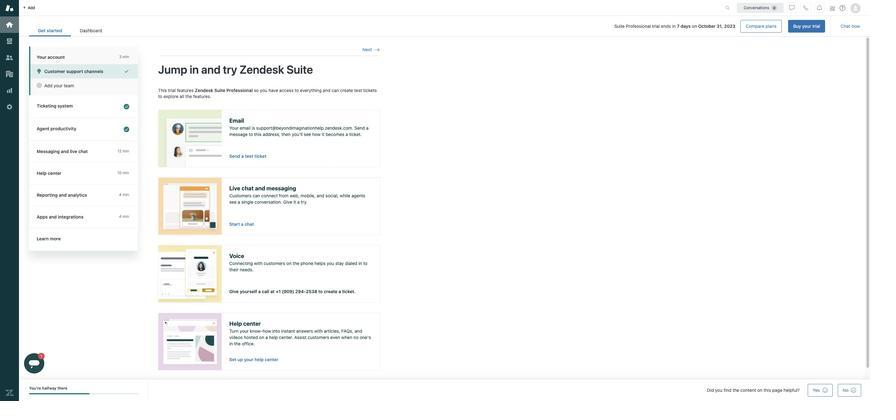 Task type: vqa. For each thing, say whether or not it's contained in the screenshot.
topmost see
yes



Task type: locate. For each thing, give the bounding box(es) containing it.
chat
[[78, 149, 88, 154], [242, 185, 254, 192], [245, 222, 254, 227]]

and right everything
[[323, 88, 331, 93]]

12 min
[[118, 149, 129, 154]]

trial for professional
[[653, 23, 660, 29]]

chat right live
[[78, 149, 88, 154]]

0 horizontal spatial can
[[253, 193, 260, 199]]

chat inside live chat and messaging customers can connect from web, mobile, and social, while agents see a single conversation. give it a try.
[[242, 185, 254, 192]]

this left page
[[764, 388, 772, 393]]

0 horizontal spatial with
[[254, 261, 263, 266]]

turn
[[229, 329, 239, 334]]

see down support@beyondimaginationhelp.zendesk.com.
[[304, 132, 311, 137]]

0 horizontal spatial zendesk
[[195, 88, 213, 93]]

the inside the so you have access to everything and can create test tickets to explore all the features.
[[186, 94, 192, 99]]

you inside the so you have access to everything and can create test tickets to explore all the features.
[[260, 88, 268, 93]]

0 horizontal spatial professional
[[227, 88, 253, 93]]

center up "know-"
[[243, 321, 261, 327]]

1 vertical spatial suite
[[287, 63, 313, 76]]

suite inside content-title region
[[287, 63, 313, 76]]

to down is
[[249, 132, 253, 137]]

example of how the agent accepts an incoming phone call as well as how to log the details of the call. image
[[159, 246, 222, 303]]

views image
[[5, 37, 14, 45]]

trial left ends
[[653, 23, 660, 29]]

0 vertical spatial 4
[[119, 192, 122, 197]]

next button
[[363, 47, 380, 53]]

to right dialed
[[364, 261, 368, 266]]

how down support@beyondimaginationhelp.zendesk.com.
[[312, 132, 321, 137]]

add
[[28, 5, 35, 10]]

your right buy
[[803, 23, 812, 29]]

you for did
[[716, 388, 723, 393]]

0 vertical spatial customers
[[264, 261, 285, 266]]

give
[[283, 199, 293, 205], [229, 289, 239, 294]]

2 min from the top
[[123, 149, 129, 154]]

your account heading
[[29, 47, 138, 64]]

your up message
[[229, 125, 239, 131]]

compare
[[746, 23, 765, 29]]

0 vertical spatial help
[[37, 171, 47, 176]]

2538
[[306, 289, 317, 294]]

1 horizontal spatial zendesk
[[240, 63, 284, 76]]

test left ticket
[[245, 154, 253, 159]]

1 horizontal spatial help
[[269, 335, 278, 340]]

a
[[366, 125, 369, 131], [346, 132, 348, 137], [242, 154, 244, 159], [238, 199, 240, 205], [298, 199, 300, 205], [241, 222, 244, 227], [258, 289, 261, 294], [339, 289, 341, 294], [266, 335, 268, 340]]

on down "know-"
[[259, 335, 264, 340]]

0 vertical spatial see
[[304, 132, 311, 137]]

1 vertical spatial help
[[255, 357, 264, 362]]

apps
[[37, 214, 48, 220]]

min inside the your account heading
[[123, 54, 129, 59]]

region containing email
[[158, 87, 380, 381]]

0 horizontal spatial help
[[255, 357, 264, 362]]

1 horizontal spatial give
[[283, 199, 293, 205]]

conversation.
[[255, 199, 282, 205]]

in down videos
[[229, 341, 233, 346]]

1 vertical spatial customers
[[308, 335, 329, 340]]

helpful?
[[784, 388, 800, 393]]

trial up explore
[[168, 88, 176, 93]]

0 vertical spatial how
[[312, 132, 321, 137]]

becomes
[[326, 132, 345, 137]]

give down from
[[283, 199, 293, 205]]

support@beyondimaginationhelp.zendesk.com.
[[256, 125, 354, 131]]

0 horizontal spatial send
[[229, 154, 240, 159]]

0 vertical spatial suite
[[615, 23, 625, 29]]

2 horizontal spatial you
[[716, 388, 723, 393]]

no
[[354, 335, 359, 340]]

did
[[708, 388, 714, 393]]

help down 'into'
[[269, 335, 278, 340]]

0 vertical spatial with
[[254, 261, 263, 266]]

1 horizontal spatial customers
[[308, 335, 329, 340]]

and up no at the bottom of the page
[[355, 329, 362, 334]]

you left stay
[[327, 261, 334, 266]]

get started
[[38, 28, 62, 33]]

0 vertical spatial ticket.
[[349, 132, 362, 137]]

and
[[201, 63, 221, 76], [323, 88, 331, 93], [61, 149, 69, 154], [255, 185, 265, 192], [59, 192, 67, 198], [317, 193, 325, 199], [49, 214, 57, 220], [355, 329, 362, 334]]

email
[[229, 117, 244, 124]]

your left account
[[37, 54, 46, 60]]

this down is
[[254, 132, 262, 137]]

admin image
[[5, 103, 14, 111]]

footer containing did you find the content on this page helpful?
[[19, 380, 871, 401]]

compare plans button
[[741, 20, 783, 33]]

example of email conversation inside of the ticketing system and the customer is asking the agent about reimbursement policy. image
[[159, 110, 222, 167]]

1 horizontal spatial create
[[340, 88, 353, 93]]

1 horizontal spatial suite
[[287, 63, 313, 76]]

messaging and live chat
[[37, 149, 88, 154]]

notifications image
[[818, 5, 823, 10]]

the left phone
[[293, 261, 300, 266]]

you're
[[29, 386, 41, 391]]

1 vertical spatial see
[[229, 199, 237, 205]]

1 vertical spatial how
[[263, 329, 271, 334]]

1 vertical spatial with
[[314, 329, 323, 334]]

create
[[340, 88, 353, 93], [324, 289, 338, 294]]

1 min from the top
[[123, 54, 129, 59]]

send
[[355, 125, 365, 131], [229, 154, 240, 159]]

your inside 'section'
[[803, 23, 812, 29]]

center down 'into'
[[265, 357, 279, 362]]

3 min from the top
[[123, 171, 129, 175]]

2 vertical spatial center
[[265, 357, 279, 362]]

customers image
[[5, 53, 14, 62]]

plans
[[766, 23, 777, 29]]

section containing suite professional trial ends in
[[116, 20, 826, 33]]

0 vertical spatial give
[[283, 199, 293, 205]]

0 vertical spatial professional
[[626, 23, 651, 29]]

features.
[[193, 94, 211, 99]]

create left tickets
[[340, 88, 353, 93]]

can up the single
[[253, 193, 260, 199]]

more
[[50, 236, 61, 242]]

zendesk up so
[[240, 63, 284, 76]]

see
[[304, 132, 311, 137], [229, 199, 237, 205]]

help inside help center turn your know-how into instant answers with articles, faqs, and videos hosted on a help center. assist customers even when no one's in the office.
[[229, 321, 242, 327]]

tab list
[[29, 25, 111, 36]]

connecting
[[229, 261, 253, 266]]

0 horizontal spatial it
[[294, 199, 296, 205]]

ends
[[662, 23, 672, 29]]

1 vertical spatial send
[[229, 154, 240, 159]]

1 vertical spatial can
[[253, 193, 260, 199]]

on inside voice connecting with customers on the phone helps you stay dialed in to their needs.
[[287, 261, 292, 266]]

voice connecting with customers on the phone helps you stay dialed in to their needs.
[[229, 253, 368, 273]]

test
[[355, 88, 362, 93], [245, 154, 253, 159]]

customers down articles, on the left bottom
[[308, 335, 329, 340]]

your inside email your email is support@beyondimaginationhelp.zendesk.com. send a message to this address, then you'll see how it becomes a ticket.
[[229, 125, 239, 131]]

compare plans
[[746, 23, 777, 29]]

and left live
[[61, 149, 69, 154]]

add your team
[[44, 83, 74, 88]]

1 horizontal spatial with
[[314, 329, 323, 334]]

1 vertical spatial chat
[[242, 185, 254, 192]]

chat
[[841, 23, 851, 29]]

1 horizontal spatial send
[[355, 125, 365, 131]]

how left 'into'
[[263, 329, 271, 334]]

create right "2538"
[[324, 289, 338, 294]]

you right so
[[260, 88, 268, 93]]

in right jump
[[190, 63, 199, 76]]

when
[[342, 335, 353, 340]]

messaging
[[267, 185, 296, 192]]

2 vertical spatial chat
[[245, 222, 254, 227]]

chat right start
[[245, 222, 254, 227]]

2 horizontal spatial trial
[[813, 23, 821, 29]]

no
[[843, 388, 849, 393]]

1 horizontal spatial test
[[355, 88, 362, 93]]

one's
[[360, 335, 371, 340]]

messaging
[[37, 149, 60, 154]]

4 min
[[119, 192, 129, 197], [119, 214, 129, 219]]

customers inside voice connecting with customers on the phone helps you stay dialed in to their needs.
[[264, 261, 285, 266]]

0 vertical spatial you
[[260, 88, 268, 93]]

center.
[[279, 335, 293, 340]]

1 4 min from the top
[[119, 192, 129, 197]]

agent productivity
[[37, 126, 76, 131]]

your
[[803, 23, 812, 29], [54, 83, 63, 88], [240, 329, 249, 334], [244, 357, 254, 362]]

0 vertical spatial test
[[355, 88, 362, 93]]

2 4 min from the top
[[119, 214, 129, 219]]

1 vertical spatial you
[[327, 261, 334, 266]]

on left phone
[[287, 261, 292, 266]]

0 vertical spatial can
[[332, 88, 339, 93]]

content-title region
[[158, 62, 380, 77]]

1 vertical spatial 4 min
[[119, 214, 129, 219]]

suite professional trial ends in 7 days on october 31, 2023
[[615, 23, 736, 29]]

explore
[[164, 94, 179, 99]]

2 vertical spatial you
[[716, 388, 723, 393]]

professional left ends
[[626, 23, 651, 29]]

min for reporting and analytics
[[123, 192, 129, 197]]

help up reporting
[[37, 171, 47, 176]]

0 horizontal spatial test
[[245, 154, 253, 159]]

to right "2538"
[[319, 289, 323, 294]]

min for help center
[[123, 171, 129, 175]]

section
[[116, 20, 826, 33]]

ticket. down dialed
[[342, 289, 356, 294]]

2 horizontal spatial suite
[[615, 23, 625, 29]]

tickets
[[364, 88, 377, 93]]

0 vertical spatial zendesk
[[240, 63, 284, 76]]

and inside the so you have access to everything and can create test tickets to explore all the features.
[[323, 88, 331, 93]]

agent productivity button
[[29, 118, 137, 141]]

0 vertical spatial help
[[269, 335, 278, 340]]

connect
[[261, 193, 278, 199]]

4 min for integrations
[[119, 214, 129, 219]]

help up turn
[[229, 321, 242, 327]]

min for apps and integrations
[[123, 214, 129, 219]]

0 horizontal spatial see
[[229, 199, 237, 205]]

0 vertical spatial your
[[37, 54, 46, 60]]

(909)
[[282, 289, 294, 294]]

0 vertical spatial it
[[322, 132, 325, 137]]

jump in and try zendesk suite
[[158, 63, 313, 76]]

yes button
[[808, 384, 833, 397]]

with right connecting
[[254, 261, 263, 266]]

1 horizontal spatial your
[[229, 125, 239, 131]]

0 horizontal spatial customers
[[264, 261, 285, 266]]

0 horizontal spatial how
[[263, 329, 271, 334]]

4 min for analytics
[[119, 192, 129, 197]]

with left articles, on the left bottom
[[314, 329, 323, 334]]

trial
[[653, 23, 660, 29], [813, 23, 821, 29], [168, 88, 176, 93]]

2 horizontal spatial center
[[265, 357, 279, 362]]

2023
[[725, 23, 736, 29]]

your account
[[37, 54, 65, 60]]

single
[[242, 199, 254, 205]]

help for help center
[[37, 171, 47, 176]]

0 vertical spatial this
[[254, 132, 262, 137]]

then
[[282, 132, 291, 137]]

your inside heading
[[37, 54, 46, 60]]

from
[[279, 193, 289, 199]]

1 vertical spatial it
[[294, 199, 296, 205]]

2 vertical spatial suite
[[214, 88, 225, 93]]

region
[[158, 87, 380, 381]]

1 vertical spatial center
[[243, 321, 261, 327]]

faqs,
[[342, 329, 354, 334]]

the
[[186, 94, 192, 99], [293, 261, 300, 266], [234, 341, 241, 346], [733, 388, 740, 393]]

0 horizontal spatial this
[[254, 132, 262, 137]]

1 horizontal spatial trial
[[653, 23, 660, 29]]

in inside voice connecting with customers on the phone helps you stay dialed in to their needs.
[[359, 261, 362, 266]]

this
[[254, 132, 262, 137], [764, 388, 772, 393]]

1 horizontal spatial help
[[229, 321, 242, 327]]

0 horizontal spatial help
[[37, 171, 47, 176]]

1 vertical spatial your
[[229, 125, 239, 131]]

no button
[[838, 384, 862, 397]]

conversations
[[744, 5, 770, 10]]

help
[[37, 171, 47, 176], [229, 321, 242, 327]]

and left try
[[201, 63, 221, 76]]

get help image
[[840, 5, 846, 11]]

1 horizontal spatial see
[[304, 132, 311, 137]]

1 horizontal spatial you
[[327, 261, 334, 266]]

center for help center
[[48, 171, 62, 176]]

up
[[238, 357, 243, 362]]

call
[[262, 289, 269, 294]]

the right find
[[733, 388, 740, 393]]

you right "did"
[[716, 388, 723, 393]]

it left becomes
[[322, 132, 325, 137]]

0 horizontal spatial center
[[48, 171, 62, 176]]

4 for apps and integrations
[[119, 214, 122, 219]]

main element
[[0, 0, 19, 401]]

this trial features zendesk suite professional
[[158, 88, 253, 93]]

center
[[48, 171, 62, 176], [243, 321, 261, 327], [265, 357, 279, 362]]

chat up customers
[[242, 185, 254, 192]]

0 horizontal spatial your
[[37, 54, 46, 60]]

give left yourself
[[229, 289, 239, 294]]

footer
[[19, 380, 871, 401]]

the inside voice connecting with customers on the phone helps you stay dialed in to their needs.
[[293, 261, 300, 266]]

trial down notifications 'image' on the top right of page
[[813, 23, 821, 29]]

and right apps
[[49, 214, 57, 220]]

1 vertical spatial test
[[245, 154, 253, 159]]

1 vertical spatial zendesk
[[195, 88, 213, 93]]

your right up at left
[[244, 357, 254, 362]]

at
[[271, 289, 275, 294]]

can right everything
[[332, 88, 339, 93]]

min for your account
[[123, 54, 129, 59]]

in inside help center turn your know-how into instant answers with articles, faqs, and videos hosted on a help center. assist customers even when no one's in the office.
[[229, 341, 233, 346]]

all
[[180, 94, 184, 99]]

stay
[[336, 261, 344, 266]]

1 vertical spatial 4
[[119, 214, 122, 219]]

it down web,
[[294, 199, 296, 205]]

can
[[332, 88, 339, 93], [253, 193, 260, 199]]

0 horizontal spatial create
[[324, 289, 338, 294]]

center down the messaging on the left top
[[48, 171, 62, 176]]

1 horizontal spatial professional
[[626, 23, 651, 29]]

the right all at top
[[186, 94, 192, 99]]

set up your help center
[[229, 357, 279, 362]]

help right up at left
[[255, 357, 264, 362]]

your right add
[[54, 83, 63, 88]]

0 vertical spatial center
[[48, 171, 62, 176]]

1 horizontal spatial how
[[312, 132, 321, 137]]

customers up at in the left of the page
[[264, 261, 285, 266]]

1 horizontal spatial center
[[243, 321, 261, 327]]

zendesk up features.
[[195, 88, 213, 93]]

2 4 from the top
[[119, 214, 122, 219]]

help center
[[37, 171, 62, 176]]

5 min from the top
[[123, 214, 129, 219]]

0 vertical spatial send
[[355, 125, 365, 131]]

0 vertical spatial 4 min
[[119, 192, 129, 197]]

1 4 from the top
[[119, 192, 122, 197]]

trial inside button
[[813, 23, 821, 29]]

1 horizontal spatial can
[[332, 88, 339, 93]]

professional left so
[[227, 88, 253, 93]]

analytics
[[68, 192, 87, 198]]

reporting image
[[5, 86, 14, 95]]

your up hosted
[[240, 329, 249, 334]]

give yourself a call at +1 (909) 294-2538 to create a ticket.
[[229, 289, 356, 294]]

you inside voice connecting with customers on the phone helps you stay dialed in to their needs.
[[327, 261, 334, 266]]

see inside live chat and messaging customers can connect from web, mobile, and social, while agents see a single conversation. give it a try.
[[229, 199, 237, 205]]

in
[[673, 23, 676, 29], [190, 63, 199, 76], [359, 261, 362, 266], [229, 341, 233, 346]]

zendesk support image
[[5, 4, 14, 12]]

4 min from the top
[[123, 192, 129, 197]]

1 vertical spatial help
[[229, 321, 242, 327]]

center inside help center turn your know-how into instant answers with articles, faqs, and videos hosted on a help center. assist customers even when no one's in the office.
[[243, 321, 261, 327]]

account
[[48, 54, 65, 60]]

the down videos
[[234, 341, 241, 346]]

in left 7
[[673, 23, 676, 29]]

1 vertical spatial give
[[229, 289, 239, 294]]

0 horizontal spatial you
[[260, 88, 268, 93]]

in right dialed
[[359, 261, 362, 266]]

a inside help center turn your know-how into instant answers with articles, faqs, and videos hosted on a help center. assist customers even when no one's in the office.
[[266, 335, 268, 340]]

buy your trial button
[[789, 20, 826, 33]]

ticket. right becomes
[[349, 132, 362, 137]]

0 vertical spatial create
[[340, 88, 353, 93]]

see down customers
[[229, 199, 237, 205]]

dashboard tab
[[71, 25, 111, 36]]

chat inside 'button'
[[245, 222, 254, 227]]

test left tickets
[[355, 88, 362, 93]]

1 horizontal spatial it
[[322, 132, 325, 137]]

1 vertical spatial this
[[764, 388, 772, 393]]

tab list containing get started
[[29, 25, 111, 36]]



Task type: describe. For each thing, give the bounding box(es) containing it.
3
[[119, 54, 122, 59]]

start
[[229, 222, 240, 227]]

to inside email your email is support@beyondimaginationhelp.zendesk.com. send a message to this address, then you'll see how it becomes a ticket.
[[249, 132, 253, 137]]

it inside email your email is support@beyondimaginationhelp.zendesk.com. send a message to this address, then you'll see how it becomes a ticket.
[[322, 132, 325, 137]]

progress-bar progress bar
[[29, 394, 138, 395]]

learn more
[[37, 236, 61, 242]]

and inside content-title region
[[201, 63, 221, 76]]

12
[[118, 149, 122, 154]]

now
[[852, 23, 861, 29]]

have
[[269, 88, 278, 93]]

see inside email your email is support@beyondimaginationhelp.zendesk.com. send a message to this address, then you'll see how it becomes a ticket.
[[304, 132, 311, 137]]

help for help center turn your know-how into instant answers with articles, faqs, and videos hosted on a help center. assist customers even when no one's in the office.
[[229, 321, 242, 327]]

jump
[[158, 63, 187, 76]]

office.
[[242, 341, 255, 346]]

integrations
[[58, 214, 84, 220]]

started
[[47, 28, 62, 33]]

test inside the so you have access to everything and can create test tickets to explore all the features.
[[355, 88, 362, 93]]

and left social,
[[317, 193, 325, 199]]

and inside help center turn your know-how into instant answers with articles, faqs, and videos hosted on a help center. assist customers even when no one's in the office.
[[355, 329, 362, 334]]

10 min
[[117, 171, 129, 175]]

create inside the so you have access to everything and can create test tickets to explore all the features.
[[340, 88, 353, 93]]

and left analytics
[[59, 192, 67, 198]]

so
[[254, 88, 259, 93]]

set up your help center button
[[229, 357, 279, 363]]

agents
[[352, 193, 366, 199]]

answers
[[296, 329, 313, 334]]

to inside voice connecting with customers on the phone helps you stay dialed in to their needs.
[[364, 261, 368, 266]]

and up connect
[[255, 185, 265, 192]]

days
[[681, 23, 691, 29]]

31,
[[717, 23, 724, 29]]

helps
[[315, 261, 326, 266]]

can inside live chat and messaging customers can connect from web, mobile, and social, while agents see a single conversation. give it a try.
[[253, 193, 260, 199]]

send a test ticket
[[229, 154, 267, 159]]

phone
[[301, 261, 314, 266]]

a inside 'button'
[[241, 222, 244, 227]]

chat now
[[841, 23, 861, 29]]

channels
[[84, 69, 103, 74]]

1 vertical spatial professional
[[227, 88, 253, 93]]

in inside content-title region
[[190, 63, 199, 76]]

yes
[[813, 388, 821, 393]]

hosted
[[244, 335, 258, 340]]

on right 'content'
[[758, 388, 763, 393]]

this inside email your email is support@beyondimaginationhelp.zendesk.com. send a message to this address, then you'll see how it becomes a ticket.
[[254, 132, 262, 137]]

10
[[117, 171, 122, 175]]

help inside button
[[255, 357, 264, 362]]

did you find the content on this page helpful?
[[708, 388, 800, 393]]

progress bar image
[[29, 394, 90, 395]]

to right "access"
[[295, 88, 299, 93]]

everything
[[300, 88, 322, 93]]

on right days
[[692, 23, 698, 29]]

0 vertical spatial chat
[[78, 149, 88, 154]]

add button
[[19, 0, 39, 16]]

there
[[58, 386, 67, 391]]

conversations button
[[738, 3, 784, 13]]

help inside help center turn your know-how into instant answers with articles, faqs, and videos hosted on a help center. assist customers even when no one's in the office.
[[269, 335, 278, 340]]

example of conversation inside of messaging and the customer is asking the agent about changing the size of the retail order. image
[[159, 178, 222, 235]]

4 for reporting and analytics
[[119, 192, 122, 197]]

voice
[[229, 253, 244, 259]]

add your team button
[[30, 79, 138, 93]]

how inside email your email is support@beyondimaginationhelp.zendesk.com. send a message to this address, then you'll see how it becomes a ticket.
[[312, 132, 321, 137]]

0 horizontal spatial trial
[[168, 88, 176, 93]]

zendesk image
[[5, 389, 14, 397]]

on inside help center turn your know-how into instant answers with articles, faqs, and videos hosted on a help center. assist customers even when no one's in the office.
[[259, 335, 264, 340]]

halfway
[[42, 386, 57, 391]]

1 vertical spatial create
[[324, 289, 338, 294]]

can inside the so you have access to everything and can create test tickets to explore all the features.
[[332, 88, 339, 93]]

to down 'this'
[[158, 94, 162, 99]]

try.
[[301, 199, 308, 205]]

min for messaging and live chat
[[123, 149, 129, 154]]

zendesk inside content-title region
[[240, 63, 284, 76]]

0 horizontal spatial suite
[[214, 88, 225, 93]]

dashboard
[[80, 28, 102, 33]]

ticket
[[255, 154, 267, 159]]

center inside button
[[265, 357, 279, 362]]

start a chat
[[229, 222, 254, 227]]

center for help center turn your know-how into instant answers with articles, faqs, and videos hosted on a help center. assist customers even when no one's in the office.
[[243, 321, 261, 327]]

customer support channels button
[[30, 64, 138, 79]]

ticketing system
[[37, 103, 73, 109]]

give inside live chat and messaging customers can connect from web, mobile, and social, while agents see a single conversation. give it a try.
[[283, 199, 293, 205]]

next
[[363, 47, 372, 52]]

system
[[58, 103, 73, 109]]

support
[[66, 69, 83, 74]]

live
[[229, 185, 241, 192]]

reporting
[[37, 192, 58, 198]]

get started image
[[5, 21, 14, 29]]

organizations image
[[5, 70, 14, 78]]

1 vertical spatial ticket.
[[342, 289, 356, 294]]

send inside email your email is support@beyondimaginationhelp.zendesk.com. send a message to this address, then you'll see how it becomes a ticket.
[[355, 125, 365, 131]]

live
[[70, 149, 77, 154]]

example of a help center article. image
[[159, 313, 222, 370]]

dialed
[[345, 261, 358, 266]]

ticket. inside email your email is support@beyondimaginationhelp.zendesk.com. send a message to this address, then you'll see how it becomes a ticket.
[[349, 132, 362, 137]]

mobile,
[[301, 193, 316, 199]]

reporting and analytics
[[37, 192, 87, 198]]

so you have access to everything and can create test tickets to explore all the features.
[[158, 88, 377, 99]]

start a chat button
[[229, 221, 254, 227]]

with inside help center turn your know-how into instant answers with articles, faqs, and videos hosted on a help center. assist customers even when no one's in the office.
[[314, 329, 323, 334]]

web,
[[290, 193, 300, 199]]

button displays agent's chat status as invisible. image
[[790, 5, 795, 10]]

customer support channels
[[44, 69, 103, 74]]

message
[[229, 132, 248, 137]]

0 horizontal spatial give
[[229, 289, 239, 294]]

learn
[[37, 236, 49, 242]]

social,
[[326, 193, 339, 199]]

customers
[[229, 193, 252, 199]]

try
[[223, 63, 237, 76]]

into
[[272, 329, 280, 334]]

with inside voice connecting with customers on the phone helps you stay dialed in to their needs.
[[254, 261, 263, 266]]

how inside help center turn your know-how into instant answers with articles, faqs, and videos hosted on a help center. assist customers even when no one's in the office.
[[263, 329, 271, 334]]

needs.
[[240, 267, 254, 273]]

the inside help center turn your know-how into instant answers with articles, faqs, and videos hosted on a help center. assist customers even when no one's in the office.
[[234, 341, 241, 346]]

customer
[[44, 69, 65, 74]]

zendesk products image
[[831, 6, 835, 11]]

articles,
[[324, 329, 340, 334]]

you for so
[[260, 88, 268, 93]]

trial for your
[[813, 23, 821, 29]]

apps and integrations
[[37, 214, 84, 220]]

your inside help center turn your know-how into instant answers with articles, faqs, and videos hosted on a help center. assist customers even when no one's in the office.
[[240, 329, 249, 334]]

is
[[252, 125, 255, 131]]

3 min
[[119, 54, 129, 59]]

it inside live chat and messaging customers can connect from web, mobile, and social, while agents see a single conversation. give it a try.
[[294, 199, 296, 205]]

even
[[331, 335, 340, 340]]

1 horizontal spatial this
[[764, 388, 772, 393]]

learn more button
[[29, 228, 137, 250]]

customers inside help center turn your know-how into instant answers with articles, faqs, and videos hosted on a help center. assist customers even when no one's in the office.
[[308, 335, 329, 340]]

October 31, 2023 text field
[[699, 23, 736, 29]]

this
[[158, 88, 167, 93]]

ticketing system button
[[29, 95, 137, 118]]

buy
[[794, 23, 802, 29]]



